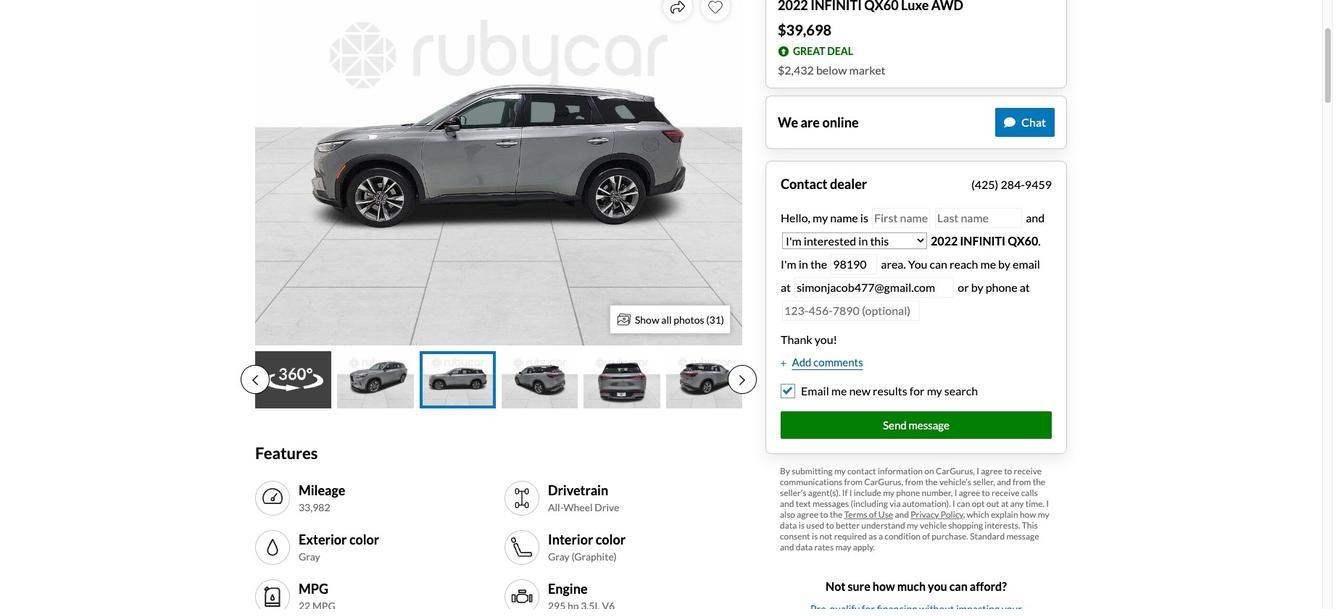 Task type: vqa. For each thing, say whether or not it's contained in the screenshot.
We
yes



Task type: locate. For each thing, give the bounding box(es) containing it.
wheel
[[564, 501, 593, 514]]

0 horizontal spatial message
[[909, 419, 950, 432]]

1 vertical spatial can
[[957, 499, 970, 510]]

(425) 284-9459
[[972, 178, 1052, 191]]

to up which
[[982, 488, 990, 499]]

market
[[849, 63, 886, 77]]

by right "or"
[[971, 281, 984, 294]]

thank
[[781, 333, 813, 347]]

0 horizontal spatial color
[[349, 532, 379, 548]]

engine
[[548, 582, 588, 598]]

and down the also
[[780, 543, 794, 553]]

gray for exterior color
[[299, 551, 320, 563]]

hello,
[[781, 211, 811, 225]]

vehicle full photo image
[[255, 0, 742, 346]]

from up any at the bottom of page
[[1013, 477, 1031, 488]]

1 horizontal spatial message
[[1007, 532, 1039, 543]]

from up (including
[[844, 477, 863, 488]]

1 horizontal spatial by
[[998, 257, 1011, 271]]

to inside , which explain how my data is used to better understand my vehicle shopping interests. this consent is not required as a condition of purchase. standard message and data rates may apply.
[[826, 521, 834, 532]]

1 gray from the left
[[299, 551, 320, 563]]

gray down the exterior
[[299, 551, 320, 563]]

all
[[661, 314, 672, 326]]

cargurus, up the "via"
[[864, 477, 903, 488]]

0 horizontal spatial at
[[781, 281, 791, 294]]

seller,
[[973, 477, 995, 488]]

send message
[[883, 419, 950, 432]]

1 horizontal spatial agree
[[959, 488, 980, 499]]

1 horizontal spatial how
[[1020, 510, 1036, 521]]

add comments button
[[781, 355, 863, 371]]

0 horizontal spatial of
[[869, 510, 877, 521]]

gray
[[299, 551, 320, 563], [548, 551, 570, 563]]

1 vertical spatial message
[[1007, 532, 1039, 543]]

better
[[836, 521, 860, 532]]

i
[[977, 466, 979, 477], [850, 488, 852, 499], [955, 488, 957, 499], [953, 499, 955, 510], [1046, 499, 1049, 510]]

and right seller,
[[997, 477, 1011, 488]]

can
[[930, 257, 948, 271], [957, 499, 970, 510], [950, 580, 968, 594]]

of down privacy
[[922, 532, 930, 543]]

privacy
[[911, 510, 939, 521]]

First name field
[[872, 208, 930, 229]]

gray inside exterior color gray
[[299, 551, 320, 563]]

1 horizontal spatial color
[[596, 532, 626, 548]]

by
[[998, 257, 1011, 271], [971, 281, 984, 294]]

message inside button
[[909, 419, 950, 432]]

and inside , which explain how my data is used to better understand my vehicle shopping interests. this consent is not required as a condition of purchase. standard message and data rates may apply.
[[780, 543, 794, 553]]

0 horizontal spatial phone
[[896, 488, 920, 499]]

view vehicle photo 2 image
[[337, 352, 414, 409]]

1 vertical spatial by
[[971, 281, 984, 294]]

0 vertical spatial can
[[930, 257, 948, 271]]

phone
[[986, 281, 1018, 294], [896, 488, 920, 499]]

1 vertical spatial receive
[[992, 488, 1020, 499]]

0 horizontal spatial agree
[[797, 510, 819, 521]]

$2,432
[[778, 63, 814, 77]]

2 horizontal spatial from
[[1013, 477, 1031, 488]]

the up time.
[[1033, 477, 1046, 488]]

message right send on the bottom of page
[[909, 419, 950, 432]]

contact
[[848, 466, 876, 477]]

tab list
[[241, 352, 757, 409]]

view vehicle photo 3 image
[[420, 352, 496, 409]]

can left opt
[[957, 499, 970, 510]]

of left use
[[869, 510, 877, 521]]

1 vertical spatial me
[[831, 384, 847, 398]]

is
[[860, 211, 868, 225], [799, 521, 805, 532], [812, 532, 818, 543]]

information
[[878, 466, 923, 477]]

not
[[820, 532, 833, 543]]

i right time.
[[1046, 499, 1049, 510]]

Email address email field
[[795, 278, 954, 298]]

agree up out
[[981, 466, 1003, 477]]

gray for interior color
[[548, 551, 570, 563]]

0 vertical spatial how
[[1020, 510, 1036, 521]]

below
[[816, 63, 847, 77]]

cargurus, right on
[[936, 466, 975, 477]]

me down 2022 infiniti qx60
[[981, 257, 996, 271]]

agree right the also
[[797, 510, 819, 521]]

the left terms
[[830, 510, 843, 521]]

can right the you
[[930, 257, 948, 271]]

how
[[1020, 510, 1036, 521], [873, 580, 895, 594]]

0 vertical spatial me
[[981, 257, 996, 271]]

. i'm in the
[[781, 234, 1041, 271]]

email
[[1013, 257, 1040, 271]]

1 horizontal spatial from
[[905, 477, 924, 488]]

my right include
[[883, 488, 895, 499]]

we are online
[[778, 114, 859, 130]]

2 horizontal spatial agree
[[981, 466, 1003, 477]]

message down 'explain'
[[1007, 532, 1039, 543]]

or by phone at
[[958, 281, 1030, 294]]

me left 'new'
[[831, 384, 847, 398]]

receive up calls
[[1014, 466, 1042, 477]]

color inside exterior color gray
[[349, 532, 379, 548]]

view vehicle photo 5 image
[[584, 352, 660, 409]]

from left on
[[905, 477, 924, 488]]

cargurus,
[[936, 466, 975, 477], [864, 477, 903, 488]]

at down i'm
[[781, 281, 791, 294]]

how down calls
[[1020, 510, 1036, 521]]

at right out
[[1001, 499, 1009, 510]]

1 vertical spatial data
[[796, 543, 813, 553]]

seller's
[[780, 488, 807, 499]]

1 vertical spatial how
[[873, 580, 895, 594]]

of inside , which explain how my data is used to better understand my vehicle shopping interests. this consent is not required as a condition of purchase. standard message and data rates may apply.
[[922, 532, 930, 543]]

receive up 'explain'
[[992, 488, 1020, 499]]

to right used
[[826, 521, 834, 532]]

phone inside by submitting my contact information on cargurus, i agree to receive communications from cargurus, from the vehicle's seller, and from the seller's agent(s). if i include my phone number, i agree to receive calls and text messages (including via automation). i can opt out at any time. i also agree to the
[[896, 488, 920, 499]]

interior color image
[[510, 537, 534, 560]]

color up (graphite)
[[596, 532, 626, 548]]

much
[[897, 580, 926, 594]]

color for interior color
[[596, 532, 626, 548]]

$2,432 below market
[[778, 63, 886, 77]]

terms
[[844, 510, 868, 521]]

data down text
[[780, 521, 797, 532]]

drivetrain all-wheel drive
[[548, 483, 619, 514]]

is left not
[[812, 532, 818, 543]]

thank you!
[[781, 333, 837, 347]]

1 from from the left
[[844, 477, 863, 488]]

3 from from the left
[[1013, 477, 1031, 488]]

1 horizontal spatial at
[[1001, 499, 1009, 510]]

this
[[1022, 521, 1038, 532]]

0 vertical spatial by
[[998, 257, 1011, 271]]

0 horizontal spatial from
[[844, 477, 863, 488]]

0 horizontal spatial gray
[[299, 551, 320, 563]]

gray down interior
[[548, 551, 570, 563]]

0 horizontal spatial is
[[799, 521, 805, 532]]

data left rates
[[796, 543, 813, 553]]

to
[[1004, 466, 1012, 477], [982, 488, 990, 499], [820, 510, 828, 521], [826, 521, 834, 532]]

number,
[[922, 488, 953, 499]]

from
[[844, 477, 863, 488], [905, 477, 924, 488], [1013, 477, 1031, 488]]

0 vertical spatial message
[[909, 419, 950, 432]]

automation).
[[903, 499, 951, 510]]

color right the exterior
[[349, 532, 379, 548]]

explain
[[991, 510, 1018, 521]]

1 horizontal spatial me
[[981, 257, 996, 271]]

1 horizontal spatial gray
[[548, 551, 570, 563]]

prev page image
[[252, 375, 258, 386]]

use
[[879, 510, 893, 521]]

message inside , which explain how my data is used to better understand my vehicle shopping interests. this consent is not required as a condition of purchase. standard message and data rates may apply.
[[1007, 532, 1039, 543]]

1 vertical spatial phone
[[896, 488, 920, 499]]

color for exterior color
[[349, 532, 379, 548]]

afford?
[[970, 580, 1007, 594]]

and
[[1024, 211, 1045, 225], [997, 477, 1011, 488], [780, 499, 794, 510], [895, 510, 909, 521], [780, 543, 794, 553]]

agree
[[981, 466, 1003, 477], [959, 488, 980, 499], [797, 510, 819, 521]]

agree up , at bottom
[[959, 488, 980, 499]]

dealer
[[830, 176, 867, 192]]

or
[[958, 281, 969, 294]]

2 horizontal spatial is
[[860, 211, 868, 225]]

and left text
[[780, 499, 794, 510]]

the right in
[[811, 257, 827, 271]]

is right name
[[860, 211, 868, 225]]

the
[[811, 257, 827, 271], [925, 477, 938, 488], [1033, 477, 1046, 488], [830, 510, 843, 521]]

9459
[[1025, 178, 1052, 191]]

color inside interior color gray (graphite)
[[596, 532, 626, 548]]

mpg
[[299, 582, 328, 598]]

1 color from the left
[[349, 532, 379, 548]]

2 from from the left
[[905, 477, 924, 488]]

can right you
[[950, 580, 968, 594]]

interior color gray (graphite)
[[548, 532, 626, 563]]

at down email
[[1020, 281, 1030, 294]]

gray inside interior color gray (graphite)
[[548, 551, 570, 563]]

2 gray from the left
[[548, 551, 570, 563]]

view vehicle photo 4 image
[[502, 352, 578, 409]]

, which explain how my data is used to better understand my vehicle shopping interests. this consent is not required as a condition of purchase. standard message and data rates may apply.
[[780, 510, 1050, 553]]

1 horizontal spatial phone
[[986, 281, 1018, 294]]

0 vertical spatial agree
[[981, 466, 1003, 477]]

my
[[813, 211, 828, 225], [927, 384, 942, 398], [834, 466, 846, 477], [883, 488, 895, 499], [1038, 510, 1050, 521], [907, 521, 918, 532]]

my left name
[[813, 211, 828, 225]]

2 color from the left
[[596, 532, 626, 548]]

contact
[[781, 176, 828, 192]]

the up automation).
[[925, 477, 938, 488]]

is left used
[[799, 521, 805, 532]]

i left , at bottom
[[953, 499, 955, 510]]

not sure how much you can afford? link
[[766, 571, 1067, 610]]

phone up terms of use and privacy policy
[[896, 488, 920, 499]]

apply.
[[853, 543, 875, 553]]

at
[[781, 281, 791, 294], [1020, 281, 1030, 294], [1001, 499, 1009, 510]]

a
[[879, 532, 883, 543]]

at inside area. you can reach me by email at
[[781, 281, 791, 294]]

by left email
[[998, 257, 1011, 271]]

phone down email
[[986, 281, 1018, 294]]

and up .
[[1024, 211, 1045, 225]]

name
[[830, 211, 858, 225]]

1 vertical spatial of
[[922, 532, 930, 543]]

33,982
[[299, 501, 330, 514]]

by
[[780, 466, 790, 477]]

2022 infiniti qx60
[[931, 234, 1038, 248]]

the inside . i'm in the
[[811, 257, 827, 271]]

area. you can reach me by email at
[[781, 257, 1040, 294]]

how right sure
[[873, 580, 895, 594]]

next page image
[[740, 375, 745, 386]]

1 horizontal spatial of
[[922, 532, 930, 543]]

message
[[909, 419, 950, 432], [1007, 532, 1039, 543]]

view vehicle photo 1 image
[[255, 352, 332, 409]]

my left contact
[[834, 466, 846, 477]]

drivetrain
[[548, 483, 608, 499]]



Task type: describe. For each thing, give the bounding box(es) containing it.
as
[[869, 532, 877, 543]]

show all photos (31)
[[635, 314, 724, 326]]

agent(s).
[[808, 488, 841, 499]]

shopping
[[949, 521, 983, 532]]

chat button
[[996, 108, 1055, 137]]

1 horizontal spatial cargurus,
[[936, 466, 975, 477]]

privacy policy link
[[911, 510, 963, 521]]

great deal
[[793, 45, 853, 57]]

Last name field
[[935, 208, 1022, 229]]

(graphite)
[[572, 551, 617, 563]]

0 horizontal spatial me
[[831, 384, 847, 398]]

to down agent(s).
[[820, 510, 828, 521]]

,
[[963, 510, 965, 521]]

show all photos (31) link
[[610, 305, 731, 334]]

$39,698
[[778, 21, 832, 38]]

.
[[1038, 234, 1041, 248]]

sure
[[848, 580, 871, 594]]

i right if
[[850, 488, 852, 499]]

view vehicle photo 6 image
[[666, 352, 742, 409]]

area.
[[881, 257, 906, 271]]

add comments
[[792, 356, 863, 369]]

2022
[[931, 234, 958, 248]]

mileage image
[[261, 487, 284, 510]]

1 vertical spatial agree
[[959, 488, 980, 499]]

out
[[987, 499, 1000, 510]]

any
[[1011, 499, 1024, 510]]

i right number,
[[955, 488, 957, 499]]

qx60
[[1008, 234, 1038, 248]]

results
[[873, 384, 908, 398]]

0 vertical spatial of
[[869, 510, 877, 521]]

at inside by submitting my contact information on cargurus, i agree to receive communications from cargurus, from the vehicle's seller, and from the seller's agent(s). if i include my phone number, i agree to receive calls and text messages (including via automation). i can opt out at any time. i also agree to the
[[1001, 499, 1009, 510]]

plus image
[[781, 361, 786, 368]]

communications
[[780, 477, 843, 488]]

messages
[[813, 499, 849, 510]]

purchase.
[[932, 532, 969, 543]]

rates
[[815, 543, 834, 553]]

mpg image
[[261, 586, 284, 609]]

include
[[854, 488, 882, 499]]

if
[[842, 488, 848, 499]]

drivetrain image
[[510, 487, 534, 510]]

condition
[[885, 532, 921, 543]]

submitting
[[792, 466, 833, 477]]

terms of use link
[[844, 510, 893, 521]]

0 vertical spatial data
[[780, 521, 797, 532]]

add
[[792, 356, 812, 369]]

comments
[[814, 356, 863, 369]]

we
[[778, 114, 798, 130]]

send
[[883, 419, 907, 432]]

0 horizontal spatial by
[[971, 281, 984, 294]]

via
[[890, 499, 901, 510]]

by inside area. you can reach me by email at
[[998, 257, 1011, 271]]

interior
[[548, 532, 593, 548]]

are
[[801, 114, 820, 130]]

i'm
[[781, 257, 797, 271]]

i right the 'vehicle's'
[[977, 466, 979, 477]]

you
[[908, 257, 928, 271]]

hello, my name is
[[781, 211, 871, 225]]

engine image
[[510, 586, 534, 609]]

(31)
[[706, 314, 724, 326]]

drive
[[595, 501, 619, 514]]

Phone (optional) telephone field
[[782, 301, 920, 321]]

send message button
[[781, 411, 1052, 440]]

0 vertical spatial phone
[[986, 281, 1018, 294]]

which
[[967, 510, 990, 521]]

can inside by submitting my contact information on cargurus, i agree to receive communications from cargurus, from the vehicle's seller, and from the seller's agent(s). if i include my phone number, i agree to receive calls and text messages (including via automation). i can opt out at any time. i also agree to the
[[957, 499, 970, 510]]

exterior
[[299, 532, 347, 548]]

you!
[[815, 333, 837, 347]]

(425)
[[972, 178, 999, 191]]

0 horizontal spatial how
[[873, 580, 895, 594]]

vehicle's
[[940, 477, 972, 488]]

0 vertical spatial receive
[[1014, 466, 1042, 477]]

my left vehicle
[[907, 521, 918, 532]]

opt
[[972, 499, 985, 510]]

2 horizontal spatial at
[[1020, 281, 1030, 294]]

in
[[799, 257, 808, 271]]

my down calls
[[1038, 510, 1050, 521]]

Zip code field
[[831, 254, 877, 275]]

not sure how much you can afford?
[[826, 580, 1007, 594]]

(including
[[851, 499, 888, 510]]

time.
[[1026, 499, 1045, 510]]

exterior color image
[[261, 537, 284, 560]]

and right use
[[895, 510, 909, 521]]

share image
[[671, 0, 685, 14]]

policy
[[941, 510, 963, 521]]

not
[[826, 580, 846, 594]]

may
[[836, 543, 851, 553]]

online
[[822, 114, 859, 130]]

0 horizontal spatial cargurus,
[[864, 477, 903, 488]]

can inside area. you can reach me by email at
[[930, 257, 948, 271]]

standard
[[970, 532, 1005, 543]]

features
[[255, 444, 318, 463]]

chat
[[1022, 115, 1046, 129]]

2 vertical spatial can
[[950, 580, 968, 594]]

2 vertical spatial agree
[[797, 510, 819, 521]]

for
[[910, 384, 925, 398]]

email me new results for my search
[[801, 384, 978, 398]]

mileage 33,982
[[299, 483, 345, 514]]

required
[[834, 532, 867, 543]]

to right seller,
[[1004, 466, 1012, 477]]

reach
[[950, 257, 978, 271]]

used
[[806, 521, 824, 532]]

mileage
[[299, 483, 345, 499]]

search
[[945, 384, 978, 398]]

interests.
[[985, 521, 1020, 532]]

1 horizontal spatial is
[[812, 532, 818, 543]]

new
[[849, 384, 871, 398]]

deal
[[827, 45, 853, 57]]

on
[[925, 466, 934, 477]]

consent
[[780, 532, 810, 543]]

text
[[796, 499, 811, 510]]

infiniti
[[960, 234, 1006, 248]]

how inside , which explain how my data is used to better understand my vehicle shopping interests. this consent is not required as a condition of purchase. standard message and data rates may apply.
[[1020, 510, 1036, 521]]

comment image
[[1004, 117, 1016, 128]]

vehicle
[[920, 521, 947, 532]]

me inside area. you can reach me by email at
[[981, 257, 996, 271]]

my right for at the right bottom
[[927, 384, 942, 398]]



